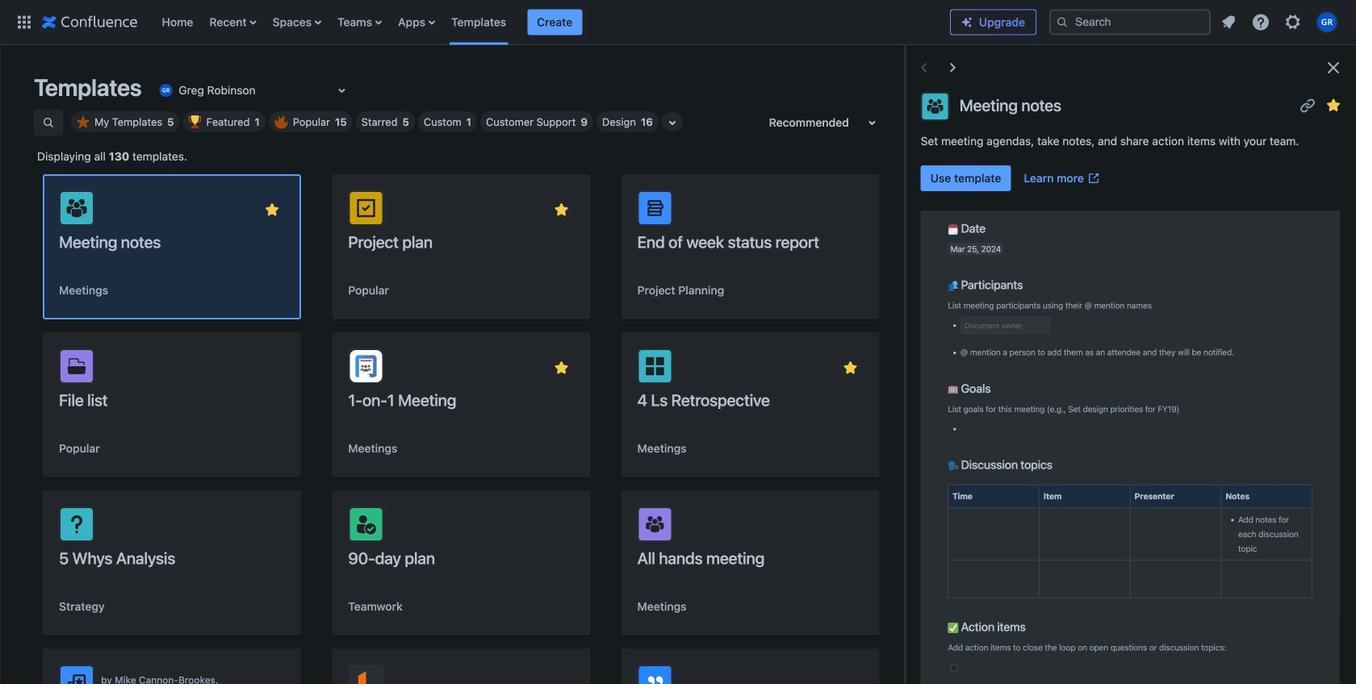 Task type: vqa. For each thing, say whether or not it's contained in the screenshot.
Related
no



Task type: describe. For each thing, give the bounding box(es) containing it.
more categories image
[[663, 113, 682, 132]]

open search bar image
[[42, 116, 55, 129]]

list item inside global "element"
[[528, 9, 582, 35]]

notification icon image
[[1219, 13, 1239, 32]]

unstar 4 ls retrospective image
[[841, 359, 860, 378]]

unstar meeting notes image
[[1324, 96, 1344, 115]]

appswitcher icon image
[[15, 13, 34, 32]]

premium image
[[961, 16, 974, 29]]

help icon image
[[1252, 13, 1271, 32]]

Document owner field
[[962, 318, 1050, 333]]

next template image
[[944, 58, 963, 78]]



Task type: locate. For each thing, give the bounding box(es) containing it.
Search field
[[1050, 9, 1211, 35]]

confluence image
[[42, 13, 138, 32], [42, 13, 138, 32]]

banner
[[0, 0, 1357, 45]]

unstar project plan image
[[552, 200, 571, 220]]

settings icon image
[[1284, 13, 1303, 32]]

unstar meeting notes image
[[263, 200, 282, 220]]

list for appswitcher icon
[[154, 0, 950, 45]]

open image
[[332, 81, 352, 100]]

list for premium icon
[[1214, 8, 1347, 37]]

None text field
[[156, 82, 159, 99]]

share link image
[[1298, 96, 1318, 115]]

list item
[[528, 9, 582, 35]]

0 horizontal spatial list
[[154, 0, 950, 45]]

unstar 1-on-1 meeting image
[[552, 359, 571, 378]]

close image
[[1324, 58, 1344, 78]]

1 horizontal spatial list
[[1214, 8, 1347, 37]]

search image
[[1056, 16, 1069, 29]]

share link image
[[526, 359, 545, 378]]

None search field
[[1050, 9, 1211, 35]]

previous template image
[[915, 58, 934, 78]]

global element
[[10, 0, 950, 45]]

list
[[154, 0, 950, 45], [1214, 8, 1347, 37]]

group
[[921, 166, 1107, 191]]



